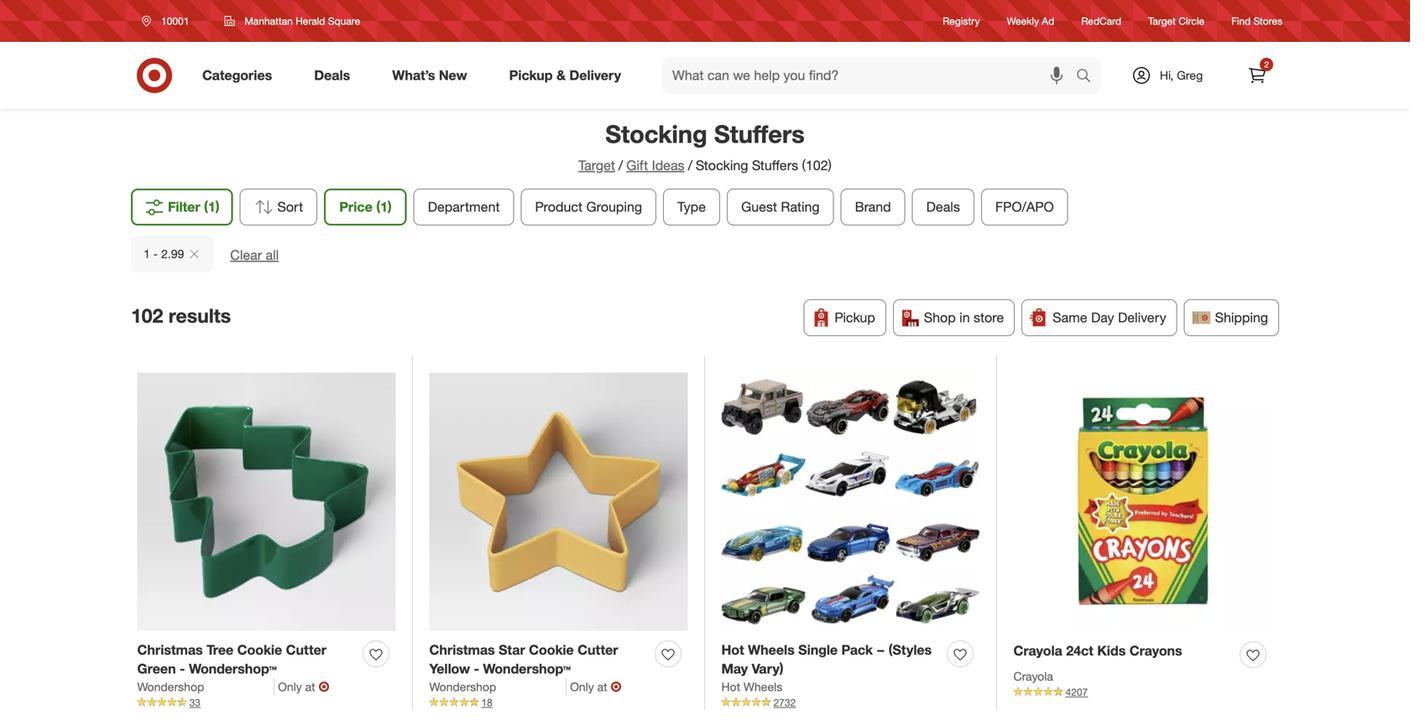 Task type: describe. For each thing, give the bounding box(es) containing it.
square
[[328, 15, 360, 27]]

pickup for pickup & delivery
[[509, 67, 553, 84]]

same day delivery
[[1053, 310, 1166, 326]]

hot wheels single pack – (styles may vary)
[[721, 642, 932, 678]]

what's new
[[392, 67, 467, 84]]

crayola 24ct kids crayons link
[[1014, 642, 1182, 661]]

0 vertical spatial stocking
[[605, 119, 707, 149]]

crayons
[[1130, 643, 1182, 660]]

pack
[[841, 642, 873, 659]]

(102)
[[802, 157, 832, 174]]

&
[[557, 67, 566, 84]]

registry
[[943, 15, 980, 27]]

registry link
[[943, 14, 980, 28]]

single
[[798, 642, 838, 659]]

same day delivery button
[[1022, 300, 1177, 336]]

(styles
[[889, 642, 932, 659]]

stores
[[1254, 15, 1283, 27]]

2732
[[773, 697, 796, 710]]

search
[[1069, 69, 1109, 85]]

deals button
[[912, 189, 974, 226]]

tree
[[207, 642, 234, 659]]

fpo/apo button
[[981, 189, 1068, 226]]

–
[[877, 642, 885, 659]]

product
[[535, 199, 583, 215]]

search button
[[1069, 57, 1109, 97]]

filter
[[168, 199, 200, 215]]

green
[[137, 662, 176, 678]]

weekly ad link
[[1007, 14, 1054, 28]]

christmas star cookie cutter yellow - wondershop™
[[429, 642, 618, 678]]

rating
[[781, 199, 820, 215]]

- inside button
[[153, 247, 158, 261]]

shipping
[[1215, 310, 1268, 326]]

at for christmas tree cookie cutter green - wondershop™
[[305, 680, 315, 695]]

only for christmas tree cookie cutter green - wondershop™
[[278, 680, 302, 695]]

wondershop for yellow
[[429, 680, 496, 695]]

vary)
[[752, 662, 784, 678]]

redcard
[[1081, 15, 1121, 27]]

target circle
[[1148, 15, 1205, 27]]

0 vertical spatial target
[[1148, 15, 1176, 27]]

deals for "deals" link
[[314, 67, 350, 84]]

target inside stocking stuffers target / gift ideas / stocking stuffers (102)
[[578, 157, 615, 174]]

star
[[499, 642, 525, 659]]

department
[[428, 199, 500, 215]]

what's
[[392, 67, 435, 84]]

What can we help you find? suggestions appear below search field
[[662, 57, 1080, 94]]

categories
[[202, 67, 272, 84]]

(1) for filter (1)
[[204, 199, 219, 215]]

store
[[974, 310, 1004, 326]]

(1) for price (1)
[[376, 199, 392, 215]]

circle
[[1179, 15, 1205, 27]]

1 - 2.99 button
[[131, 236, 213, 273]]

price
[[339, 199, 372, 215]]

delivery for pickup & delivery
[[569, 67, 621, 84]]

shop in store
[[924, 310, 1004, 326]]

shop
[[924, 310, 956, 326]]

in
[[960, 310, 970, 326]]

christmas tree cookie cutter green - wondershop™
[[137, 642, 326, 678]]

33 link
[[137, 696, 396, 711]]

1 / from the left
[[619, 157, 623, 174]]

grouping
[[586, 199, 642, 215]]

greg
[[1177, 68, 1203, 83]]

- for christmas tree cookie cutter green - wondershop™
[[180, 662, 185, 678]]

gift ideas link
[[626, 157, 685, 174]]

deals for deals button
[[926, 199, 960, 215]]

clear all button
[[230, 246, 279, 265]]

pickup button
[[804, 300, 886, 336]]

at for christmas star cookie cutter yellow - wondershop™
[[597, 680, 607, 695]]

fpo/apo
[[995, 199, 1054, 215]]

hot wheels link
[[721, 680, 782, 696]]

clear all
[[230, 247, 279, 263]]

4207
[[1066, 686, 1088, 699]]

price (1)
[[339, 199, 392, 215]]

¬ for christmas tree cookie cutter green - wondershop™
[[319, 680, 330, 696]]

pickup & delivery link
[[495, 57, 642, 94]]

product grouping
[[535, 199, 642, 215]]

sort button
[[240, 189, 317, 226]]

find stores
[[1231, 15, 1283, 27]]

crayola link
[[1014, 669, 1053, 686]]

wondershop for green
[[137, 680, 204, 695]]

results
[[169, 304, 231, 328]]

wondershop link for star
[[429, 680, 567, 696]]

type
[[677, 199, 706, 215]]

guest rating
[[741, 199, 820, 215]]

crayola 24ct kids crayons
[[1014, 643, 1182, 660]]

target circle link
[[1148, 14, 1205, 28]]



Task type: vqa. For each thing, say whether or not it's contained in the screenshot.
the Deals
yes



Task type: locate. For each thing, give the bounding box(es) containing it.
¬ up '33' link
[[319, 680, 330, 696]]

(1) inside button
[[204, 199, 219, 215]]

at up '33' link
[[305, 680, 315, 695]]

0 horizontal spatial christmas
[[137, 642, 203, 659]]

all
[[266, 247, 279, 263]]

2 crayola from the top
[[1014, 670, 1053, 684]]

4207 link
[[1014, 686, 1273, 700]]

2 christmas from the left
[[429, 642, 495, 659]]

wondershop down yellow
[[429, 680, 496, 695]]

same
[[1053, 310, 1087, 326]]

0 horizontal spatial only
[[278, 680, 302, 695]]

wheels for hot wheels
[[744, 680, 782, 695]]

pickup & delivery
[[509, 67, 621, 84]]

1 hot from the top
[[721, 642, 744, 659]]

- right "1"
[[153, 247, 158, 261]]

stocking up type
[[696, 157, 748, 174]]

wondershop
[[137, 680, 204, 695], [429, 680, 496, 695]]

ideas
[[652, 157, 685, 174]]

(1) right price
[[376, 199, 392, 215]]

2 link
[[1239, 57, 1276, 94]]

only at ¬ up the 18 link
[[570, 680, 622, 696]]

cutter inside christmas tree cookie cutter green - wondershop™
[[286, 642, 326, 659]]

0 horizontal spatial cutter
[[286, 642, 326, 659]]

hot down may
[[721, 680, 740, 695]]

- for christmas star cookie cutter yellow - wondershop™
[[474, 662, 479, 678]]

only for christmas star cookie cutter yellow - wondershop™
[[570, 680, 594, 695]]

stuffers left (102) in the top right of the page
[[752, 157, 798, 174]]

deals inside button
[[926, 199, 960, 215]]

delivery
[[569, 67, 621, 84], [1118, 310, 1166, 326]]

christmas tree cookie cutter green - wondershop™ link
[[137, 641, 356, 680]]

stocking stuffers target / gift ideas / stocking stuffers (102)
[[578, 119, 832, 174]]

wheels for hot wheels single pack – (styles may vary)
[[748, 642, 795, 659]]

hot inside 'hot wheels single pack – (styles may vary)'
[[721, 642, 744, 659]]

wondershop™ inside christmas tree cookie cutter green - wondershop™
[[189, 662, 277, 678]]

1 only at ¬ from the left
[[278, 680, 330, 696]]

target left circle
[[1148, 15, 1176, 27]]

crayola for crayola
[[1014, 670, 1053, 684]]

1 vertical spatial target
[[578, 157, 615, 174]]

deals down square
[[314, 67, 350, 84]]

brand button
[[841, 189, 905, 226]]

1 vertical spatial hot
[[721, 680, 740, 695]]

1 horizontal spatial /
[[688, 157, 692, 174]]

filter (1) button
[[131, 189, 233, 226]]

cookie inside christmas star cookie cutter yellow - wondershop™
[[529, 642, 574, 659]]

1 wondershop link from the left
[[137, 680, 275, 696]]

1 at from the left
[[305, 680, 315, 695]]

0 horizontal spatial ¬
[[319, 680, 330, 696]]

2 / from the left
[[688, 157, 692, 174]]

1 horizontal spatial target
[[1148, 15, 1176, 27]]

0 horizontal spatial /
[[619, 157, 623, 174]]

guest
[[741, 199, 777, 215]]

- inside christmas tree cookie cutter green - wondershop™
[[180, 662, 185, 678]]

1 horizontal spatial at
[[597, 680, 607, 695]]

target
[[1148, 15, 1176, 27], [578, 157, 615, 174]]

1 horizontal spatial -
[[180, 662, 185, 678]]

0 vertical spatial crayola
[[1014, 643, 1062, 660]]

hi,
[[1160, 68, 1174, 83]]

hot up may
[[721, 642, 744, 659]]

1 horizontal spatial ¬
[[611, 680, 622, 696]]

1 cutter from the left
[[286, 642, 326, 659]]

1 horizontal spatial deals
[[926, 199, 960, 215]]

wondershop™ for star
[[483, 662, 571, 678]]

1 horizontal spatial christmas
[[429, 642, 495, 659]]

only at ¬ up '33' link
[[278, 680, 330, 696]]

ad
[[1042, 15, 1054, 27]]

2 hot from the top
[[721, 680, 740, 695]]

1 crayola from the top
[[1014, 643, 1062, 660]]

1
[[144, 247, 150, 261]]

0 horizontal spatial target
[[578, 157, 615, 174]]

1 vertical spatial deals
[[926, 199, 960, 215]]

1 horizontal spatial (1)
[[376, 199, 392, 215]]

2 only at ¬ from the left
[[570, 680, 622, 696]]

1 horizontal spatial wondershop™
[[483, 662, 571, 678]]

1 horizontal spatial wondershop
[[429, 680, 496, 695]]

may
[[721, 662, 748, 678]]

pickup inside button
[[835, 310, 875, 326]]

hot wheels single pack – (styles may vary) image
[[721, 373, 980, 632], [721, 373, 980, 632]]

redcard link
[[1081, 14, 1121, 28]]

deals right brand
[[926, 199, 960, 215]]

0 horizontal spatial delivery
[[569, 67, 621, 84]]

0 vertical spatial hot
[[721, 642, 744, 659]]

christmas up green at the bottom left of the page
[[137, 642, 203, 659]]

2 cookie from the left
[[529, 642, 574, 659]]

0 horizontal spatial wondershop
[[137, 680, 204, 695]]

new
[[439, 67, 467, 84]]

wondershop™ for tree
[[189, 662, 277, 678]]

crayola for crayola 24ct kids crayons
[[1014, 643, 1062, 660]]

24ct
[[1066, 643, 1094, 660]]

0 horizontal spatial (1)
[[204, 199, 219, 215]]

1 (1) from the left
[[204, 199, 219, 215]]

/ right ideas
[[688, 157, 692, 174]]

cookie right tree
[[237, 642, 282, 659]]

1 vertical spatial pickup
[[835, 310, 875, 326]]

0 horizontal spatial deals
[[314, 67, 350, 84]]

what's new link
[[378, 57, 488, 94]]

2.99
[[161, 247, 184, 261]]

manhattan
[[245, 15, 293, 27]]

1 horizontal spatial wondershop link
[[429, 680, 567, 696]]

33
[[189, 697, 200, 710]]

2 only from the left
[[570, 680, 594, 695]]

wondershop link for tree
[[137, 680, 275, 696]]

brand
[[855, 199, 891, 215]]

2 at from the left
[[597, 680, 607, 695]]

christmas tree cookie cutter green - wondershop™ image
[[137, 373, 396, 632], [137, 373, 396, 632]]

wondershop link up 33 on the bottom left of the page
[[137, 680, 275, 696]]

0 horizontal spatial only at ¬
[[278, 680, 330, 696]]

1 wondershop™ from the left
[[189, 662, 277, 678]]

cutter for christmas star cookie cutter yellow - wondershop™
[[578, 642, 618, 659]]

cutter inside christmas star cookie cutter yellow - wondershop™
[[578, 642, 618, 659]]

wheels down vary)
[[744, 680, 782, 695]]

0 vertical spatial delivery
[[569, 67, 621, 84]]

crayola down crayola 24ct kids crayons link
[[1014, 670, 1053, 684]]

clear
[[230, 247, 262, 263]]

- right green at the bottom left of the page
[[180, 662, 185, 678]]

1 horizontal spatial cookie
[[529, 642, 574, 659]]

0 horizontal spatial cookie
[[237, 642, 282, 659]]

yellow
[[429, 662, 470, 678]]

102
[[131, 304, 163, 328]]

1 vertical spatial stuffers
[[752, 157, 798, 174]]

christmas up yellow
[[429, 642, 495, 659]]

delivery inside button
[[1118, 310, 1166, 326]]

christmas
[[137, 642, 203, 659], [429, 642, 495, 659]]

1 christmas from the left
[[137, 642, 203, 659]]

only at ¬
[[278, 680, 330, 696], [570, 680, 622, 696]]

/ left the gift
[[619, 157, 623, 174]]

1 vertical spatial crayola
[[1014, 670, 1053, 684]]

wondershop link
[[137, 680, 275, 696], [429, 680, 567, 696]]

wondershop™ inside christmas star cookie cutter yellow - wondershop™
[[483, 662, 571, 678]]

cutter up '33' link
[[286, 642, 326, 659]]

hot for hot wheels single pack – (styles may vary)
[[721, 642, 744, 659]]

guest rating button
[[727, 189, 834, 226]]

only up the 18 link
[[570, 680, 594, 695]]

0 vertical spatial deals
[[314, 67, 350, 84]]

2 ¬ from the left
[[611, 680, 622, 696]]

0 horizontal spatial wondershop™
[[189, 662, 277, 678]]

only at ¬ for christmas tree cookie cutter green - wondershop™
[[278, 680, 330, 696]]

delivery for same day delivery
[[1118, 310, 1166, 326]]

0 vertical spatial wheels
[[748, 642, 795, 659]]

1 vertical spatial wheels
[[744, 680, 782, 695]]

christmas inside christmas star cookie cutter yellow - wondershop™
[[429, 642, 495, 659]]

christmas star cookie cutter yellow - wondershop™ image
[[429, 373, 688, 632], [429, 373, 688, 632]]

1 horizontal spatial only at ¬
[[570, 680, 622, 696]]

2732 link
[[721, 696, 980, 711]]

0 horizontal spatial -
[[153, 247, 158, 261]]

find
[[1231, 15, 1251, 27]]

weekly
[[1007, 15, 1039, 27]]

2 (1) from the left
[[376, 199, 392, 215]]

christmas star cookie cutter yellow - wondershop™ link
[[429, 641, 648, 680]]

2 wondershop link from the left
[[429, 680, 567, 696]]

christmas for yellow
[[429, 642, 495, 659]]

stocking up gift ideas link
[[605, 119, 707, 149]]

0 horizontal spatial wondershop link
[[137, 680, 275, 696]]

1 - 2.99
[[144, 247, 184, 261]]

target left the gift
[[578, 157, 615, 174]]

delivery right day
[[1118, 310, 1166, 326]]

product grouping button
[[521, 189, 656, 226]]

target link
[[578, 157, 615, 174]]

crayola up the 'crayola' link
[[1014, 643, 1062, 660]]

delivery right &
[[569, 67, 621, 84]]

- inside christmas star cookie cutter yellow - wondershop™
[[474, 662, 479, 678]]

hot wheels
[[721, 680, 782, 695]]

1 cookie from the left
[[237, 642, 282, 659]]

filter (1)
[[168, 199, 219, 215]]

wondershop down green at the bottom left of the page
[[137, 680, 204, 695]]

0 horizontal spatial pickup
[[509, 67, 553, 84]]

cutter up the 18 link
[[578, 642, 618, 659]]

cookie for star
[[529, 642, 574, 659]]

18 link
[[429, 696, 688, 711]]

1 ¬ from the left
[[319, 680, 330, 696]]

stuffers up (102) in the top right of the page
[[714, 119, 805, 149]]

cutter for christmas tree cookie cutter green - wondershop™
[[286, 642, 326, 659]]

at up the 18 link
[[597, 680, 607, 695]]

only up '33' link
[[278, 680, 302, 695]]

¬ for christmas star cookie cutter yellow - wondershop™
[[611, 680, 622, 696]]

wheels inside 'hot wheels single pack – (styles may vary)'
[[748, 642, 795, 659]]

wheels up vary)
[[748, 642, 795, 659]]

manhattan herald square
[[245, 15, 360, 27]]

cookie right star
[[529, 642, 574, 659]]

department button
[[414, 189, 514, 226]]

0 vertical spatial pickup
[[509, 67, 553, 84]]

only
[[278, 680, 302, 695], [570, 680, 594, 695]]

2
[[1264, 59, 1269, 70]]

1 horizontal spatial delivery
[[1118, 310, 1166, 326]]

pickup
[[509, 67, 553, 84], [835, 310, 875, 326]]

christmas inside christmas tree cookie cutter green - wondershop™
[[137, 642, 203, 659]]

wondershop link up the 18
[[429, 680, 567, 696]]

kids
[[1097, 643, 1126, 660]]

(1) right filter at the left of the page
[[204, 199, 219, 215]]

1 vertical spatial delivery
[[1118, 310, 1166, 326]]

2 horizontal spatial -
[[474, 662, 479, 678]]

- right yellow
[[474, 662, 479, 678]]

0 vertical spatial stuffers
[[714, 119, 805, 149]]

at
[[305, 680, 315, 695], [597, 680, 607, 695]]

1 horizontal spatial only
[[570, 680, 594, 695]]

christmas for green
[[137, 642, 203, 659]]

1 vertical spatial stocking
[[696, 157, 748, 174]]

wondershop™ down tree
[[189, 662, 277, 678]]

only at ¬ for christmas star cookie cutter yellow - wondershop™
[[570, 680, 622, 696]]

hot for hot wheels
[[721, 680, 740, 695]]

10001
[[161, 15, 189, 27]]

18
[[481, 697, 493, 710]]

cookie
[[237, 642, 282, 659], [529, 642, 574, 659]]

manhattan herald square button
[[214, 6, 371, 36]]

¬ up the 18 link
[[611, 680, 622, 696]]

102 results
[[131, 304, 231, 328]]

cookie inside christmas tree cookie cutter green - wondershop™
[[237, 642, 282, 659]]

herald
[[296, 15, 325, 27]]

2 wondershop™ from the left
[[483, 662, 571, 678]]

0 horizontal spatial at
[[305, 680, 315, 695]]

2 cutter from the left
[[578, 642, 618, 659]]

1 horizontal spatial pickup
[[835, 310, 875, 326]]

crayola 24ct kids crayons image
[[1014, 373, 1273, 632], [1014, 373, 1273, 632]]

crayola
[[1014, 643, 1062, 660], [1014, 670, 1053, 684]]

pickup for pickup
[[835, 310, 875, 326]]

wondershop™
[[189, 662, 277, 678], [483, 662, 571, 678]]

shop in store button
[[893, 300, 1015, 336]]

1 horizontal spatial cutter
[[578, 642, 618, 659]]

2 wondershop from the left
[[429, 680, 496, 695]]

wondershop™ down star
[[483, 662, 571, 678]]

1 only from the left
[[278, 680, 302, 695]]

cookie for tree
[[237, 642, 282, 659]]

1 wondershop from the left
[[137, 680, 204, 695]]

find stores link
[[1231, 14, 1283, 28]]



